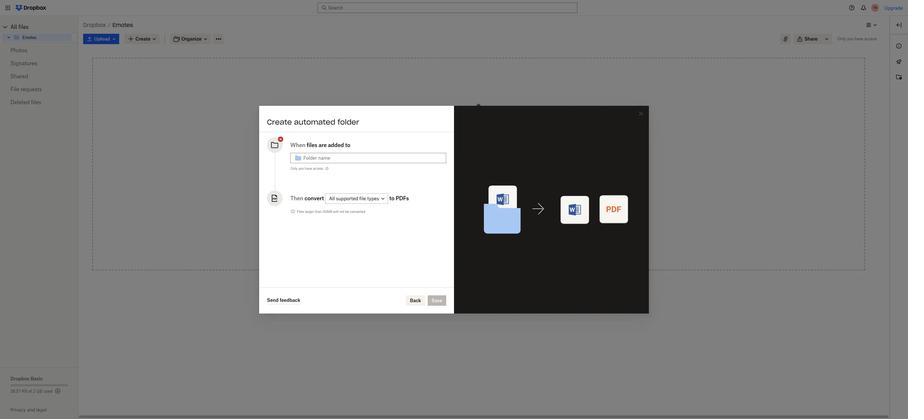 Task type: vqa. For each thing, say whether or not it's contained in the screenshot.
for
no



Task type: describe. For each thing, give the bounding box(es) containing it.
all files
[[10, 24, 29, 30]]

gb
[[36, 389, 43, 394]]

emotes link
[[13, 33, 72, 41]]

requests
[[21, 86, 42, 93]]

send feedback
[[267, 298, 301, 303]]

to right the are
[[345, 142, 351, 148]]

dropbox for dropbox basic
[[10, 376, 29, 382]]

upgrade
[[885, 5, 904, 11]]

dropbox logo - go to the homepage image
[[13, 3, 48, 13]]

drop
[[451, 122, 462, 128]]

more ways to add content
[[450, 162, 508, 168]]

supported
[[336, 196, 358, 201]]

then
[[291, 195, 304, 202]]

types
[[368, 196, 379, 201]]

added inside more ways to add content element
[[481, 215, 495, 221]]

files
[[297, 210, 304, 214]]

0 vertical spatial you
[[848, 36, 854, 41]]

files larger than 30mb will not be converted
[[297, 210, 366, 214]]

open details pane image
[[896, 21, 904, 29]]

ways
[[463, 162, 474, 168]]

access button
[[425, 175, 533, 188]]

deleted files link
[[10, 96, 68, 109]]

to left pdfs
[[390, 195, 395, 202]]

and for manage
[[454, 233, 462, 239]]

are
[[319, 142, 327, 148]]

convert
[[305, 195, 324, 202]]

folder inside dialog
[[338, 118, 360, 127]]

send
[[267, 298, 279, 303]]

'upload'
[[474, 129, 491, 135]]

google
[[467, 197, 483, 203]]

deleted
[[10, 99, 30, 106]]

privacy and legal link
[[10, 408, 78, 413]]

file
[[360, 196, 366, 201]]

will
[[333, 210, 339, 214]]

create
[[267, 118, 292, 127]]

files for deleted
[[31, 99, 41, 106]]

dropbox basic
[[10, 376, 43, 382]]

1 horizontal spatial only
[[838, 36, 847, 41]]

dropbox for dropbox / emotes
[[83, 22, 106, 28]]

all for all files
[[10, 24, 17, 30]]

import from google drive
[[439, 197, 495, 203]]

pdfs
[[396, 195, 409, 202]]

file requests
[[10, 86, 42, 93]]

1 vertical spatial this
[[504, 233, 512, 239]]

request
[[439, 215, 458, 221]]

photos link
[[10, 44, 68, 57]]

files for all
[[18, 24, 29, 30]]

of
[[28, 389, 32, 394]]

all files link
[[10, 22, 78, 32]]

share button
[[794, 34, 822, 44]]

emotes inside all files tree
[[22, 35, 36, 40]]

file requests link
[[10, 83, 68, 96]]

drive
[[484, 197, 495, 203]]

privacy and legal
[[10, 408, 47, 413]]

import
[[439, 197, 455, 203]]

2 vertical spatial folder
[[513, 233, 525, 239]]

automated
[[294, 118, 336, 127]]

the
[[466, 129, 473, 135]]

to left add
[[475, 162, 480, 168]]

to down request files to be added to this folder
[[498, 233, 502, 239]]

basic
[[31, 376, 43, 382]]

28.57
[[10, 389, 21, 394]]

not
[[340, 210, 345, 214]]

to up share and manage access to this folder
[[496, 215, 500, 221]]

add
[[481, 162, 489, 168]]

than
[[315, 210, 322, 214]]

0 vertical spatial access
[[865, 36, 878, 41]]

create automated folder dialog
[[259, 106, 649, 314]]

files inside "create automated folder" dialog
[[307, 142, 318, 148]]

share and manage access to this folder
[[439, 233, 525, 239]]

to pdfs
[[390, 195, 409, 202]]

kb
[[22, 389, 27, 394]]

1 horizontal spatial only you have access
[[838, 36, 878, 41]]



Task type: locate. For each thing, give the bounding box(es) containing it.
0 horizontal spatial only
[[291, 167, 298, 170]]

files left the are
[[307, 142, 318, 148]]

photos
[[10, 47, 27, 54]]

emotes
[[113, 22, 133, 28], [22, 35, 36, 40]]

0 vertical spatial dropbox
[[83, 22, 106, 28]]

access inside more ways to add content element
[[482, 233, 497, 239]]

send feedback button
[[267, 297, 301, 305]]

be
[[346, 210, 349, 214], [475, 215, 480, 221]]

global header element
[[0, 0, 909, 16]]

files for request
[[459, 215, 468, 221]]

added down drive
[[481, 215, 495, 221]]

0 horizontal spatial and
[[27, 408, 35, 413]]

more ways to add content element
[[424, 162, 534, 249]]

privacy
[[10, 408, 26, 413]]

be down google
[[475, 215, 480, 221]]

open information panel image
[[896, 42, 904, 50]]

this down request files to be added to this folder
[[504, 233, 512, 239]]

added right the are
[[328, 142, 344, 148]]

files
[[18, 24, 29, 30], [31, 99, 41, 106], [463, 122, 473, 128], [307, 142, 318, 148], [459, 215, 468, 221]]

all files tree
[[1, 22, 78, 43]]

feedback
[[280, 298, 301, 303]]

files right request
[[459, 215, 468, 221]]

1 horizontal spatial you
[[848, 36, 854, 41]]

1 horizontal spatial access
[[482, 233, 497, 239]]

0 horizontal spatial emotes
[[22, 35, 36, 40]]

0 horizontal spatial all
[[10, 24, 17, 30]]

only inside "create automated folder" dialog
[[291, 167, 298, 170]]

all supported file types
[[329, 196, 379, 201]]

access
[[439, 179, 455, 184]]

shared
[[10, 73, 28, 80]]

upgrade link
[[885, 5, 904, 11]]

0 vertical spatial only you have access
[[838, 36, 878, 41]]

shared link
[[10, 70, 68, 83]]

share inside button
[[805, 36, 818, 42]]

converted
[[350, 210, 366, 214]]

files down dropbox logo - go to the homepage
[[18, 24, 29, 30]]

1 horizontal spatial and
[[454, 233, 462, 239]]

to right here
[[485, 122, 489, 128]]

0 vertical spatial added
[[328, 142, 344, 148]]

1 horizontal spatial have
[[855, 36, 864, 41]]

files inside tree
[[18, 24, 29, 30]]

0 horizontal spatial access
[[313, 167, 324, 170]]

emotes down 'all files'
[[22, 35, 36, 40]]

0 horizontal spatial be
[[346, 210, 349, 214]]

30mb
[[323, 210, 332, 214]]

back
[[410, 298, 421, 303]]

get more space image
[[54, 388, 62, 396]]

1 vertical spatial have
[[305, 167, 312, 170]]

2
[[33, 389, 35, 394]]

1 horizontal spatial added
[[481, 215, 495, 221]]

1 horizontal spatial emotes
[[113, 22, 133, 28]]

2 vertical spatial access
[[482, 233, 497, 239]]

dropbox / emotes
[[83, 22, 133, 28]]

access inside "create automated folder" dialog
[[313, 167, 324, 170]]

1 vertical spatial all
[[329, 196, 335, 201]]

1 vertical spatial only you have access
[[291, 167, 324, 170]]

folder permissions image
[[325, 166, 330, 171]]

content
[[491, 162, 508, 168]]

1 vertical spatial and
[[27, 408, 35, 413]]

open activity image
[[896, 73, 904, 81]]

0 vertical spatial be
[[346, 210, 349, 214]]

signatures
[[10, 60, 37, 67]]

upload,
[[490, 122, 507, 128]]

drop files here to upload, or use the 'upload' button
[[451, 122, 507, 135]]

signatures link
[[10, 57, 68, 70]]

have inside "create automated folder" dialog
[[305, 167, 312, 170]]

files up the
[[463, 122, 473, 128]]

1 horizontal spatial all
[[329, 196, 335, 201]]

1 horizontal spatial be
[[475, 215, 480, 221]]

file
[[10, 86, 19, 93]]

request files to be added to this folder
[[439, 215, 523, 221]]

0 horizontal spatial added
[[328, 142, 344, 148]]

back button
[[406, 296, 425, 306]]

have
[[855, 36, 864, 41], [305, 167, 312, 170]]

share inside more ways to add content element
[[439, 233, 453, 239]]

files inside more ways to add content element
[[459, 215, 468, 221]]

used
[[44, 389, 53, 394]]

to
[[485, 122, 489, 128], [345, 142, 351, 148], [475, 162, 480, 168], [390, 195, 395, 202], [469, 215, 474, 221], [496, 215, 500, 221], [498, 233, 502, 239]]

emotes right /
[[113, 22, 133, 28]]

1 horizontal spatial dropbox
[[83, 22, 106, 28]]

files for drop
[[463, 122, 473, 128]]

when
[[291, 142, 306, 148]]

and left legal
[[27, 408, 35, 413]]

0 horizontal spatial only you have access
[[291, 167, 324, 170]]

0 vertical spatial and
[[454, 233, 462, 239]]

0 horizontal spatial share
[[439, 233, 453, 239]]

or
[[451, 129, 456, 135]]

you inside "create automated folder" dialog
[[299, 167, 304, 170]]

1 horizontal spatial share
[[805, 36, 818, 42]]

this up share and manage access to this folder
[[502, 215, 510, 221]]

folder
[[338, 118, 360, 127], [511, 215, 523, 221], [513, 233, 525, 239]]

and for legal
[[27, 408, 35, 413]]

1 vertical spatial be
[[475, 215, 480, 221]]

and left manage
[[454, 233, 462, 239]]

to inside drop files here to upload, or use the 'upload' button
[[485, 122, 489, 128]]

more
[[450, 162, 462, 168]]

manage
[[463, 233, 481, 239]]

dropbox up the 28.57
[[10, 376, 29, 382]]

0 horizontal spatial have
[[305, 167, 312, 170]]

1 vertical spatial folder
[[511, 215, 523, 221]]

0 vertical spatial only
[[838, 36, 847, 41]]

this
[[502, 215, 510, 221], [504, 233, 512, 239]]

0 vertical spatial have
[[855, 36, 864, 41]]

only you have access
[[838, 36, 878, 41], [291, 167, 324, 170]]

dropbox link
[[83, 21, 106, 29]]

all inside popup button
[[329, 196, 335, 201]]

0 horizontal spatial you
[[299, 167, 304, 170]]

1 vertical spatial dropbox
[[10, 376, 29, 382]]

0 vertical spatial this
[[502, 215, 510, 221]]

files inside drop files here to upload, or use the 'upload' button
[[463, 122, 473, 128]]

share for share
[[805, 36, 818, 42]]

be inside more ways to add content element
[[475, 215, 480, 221]]

all inside tree
[[10, 24, 17, 30]]

1 vertical spatial added
[[481, 215, 495, 221]]

and inside more ways to add content element
[[454, 233, 462, 239]]

share for share and manage access to this folder
[[439, 233, 453, 239]]

1 vertical spatial you
[[299, 167, 304, 170]]

dropbox left /
[[83, 22, 106, 28]]

files are added to
[[307, 142, 351, 148]]

use
[[457, 129, 465, 135]]

button
[[492, 129, 507, 135]]

added inside "create automated folder" dialog
[[328, 142, 344, 148]]

28.57 kb of 2 gb used
[[10, 389, 53, 394]]

0 vertical spatial folder
[[338, 118, 360, 127]]

larger
[[305, 210, 314, 214]]

0 vertical spatial share
[[805, 36, 818, 42]]

/
[[108, 22, 111, 28]]

all up the photos
[[10, 24, 17, 30]]

added
[[328, 142, 344, 148], [481, 215, 495, 221]]

you
[[848, 36, 854, 41], [299, 167, 304, 170]]

2 horizontal spatial access
[[865, 36, 878, 41]]

0 vertical spatial emotes
[[113, 22, 133, 28]]

from
[[456, 197, 466, 203]]

0 horizontal spatial dropbox
[[10, 376, 29, 382]]

open pinned items image
[[896, 58, 904, 66]]

to up manage
[[469, 215, 474, 221]]

and
[[454, 233, 462, 239], [27, 408, 35, 413]]

all up files larger than 30mb will not be converted
[[329, 196, 335, 201]]

create automated folder
[[267, 118, 360, 127]]

be inside "create automated folder" dialog
[[346, 210, 349, 214]]

all supported file types button
[[325, 194, 388, 204]]

share
[[805, 36, 818, 42], [439, 233, 453, 239]]

all for all supported file types
[[329, 196, 335, 201]]

here
[[474, 122, 484, 128]]

legal
[[36, 408, 47, 413]]

0 vertical spatial all
[[10, 24, 17, 30]]

1 vertical spatial access
[[313, 167, 324, 170]]

1 vertical spatial only
[[291, 167, 298, 170]]

files down file requests link
[[31, 99, 41, 106]]

be right not
[[346, 210, 349, 214]]

only you have access inside "create automated folder" dialog
[[291, 167, 324, 170]]

deleted files
[[10, 99, 41, 106]]

access
[[865, 36, 878, 41], [313, 167, 324, 170], [482, 233, 497, 239]]

dropbox
[[83, 22, 106, 28], [10, 376, 29, 382]]

only
[[838, 36, 847, 41], [291, 167, 298, 170]]

1 vertical spatial emotes
[[22, 35, 36, 40]]

1 vertical spatial share
[[439, 233, 453, 239]]

Folder name text field
[[304, 155, 443, 162]]



